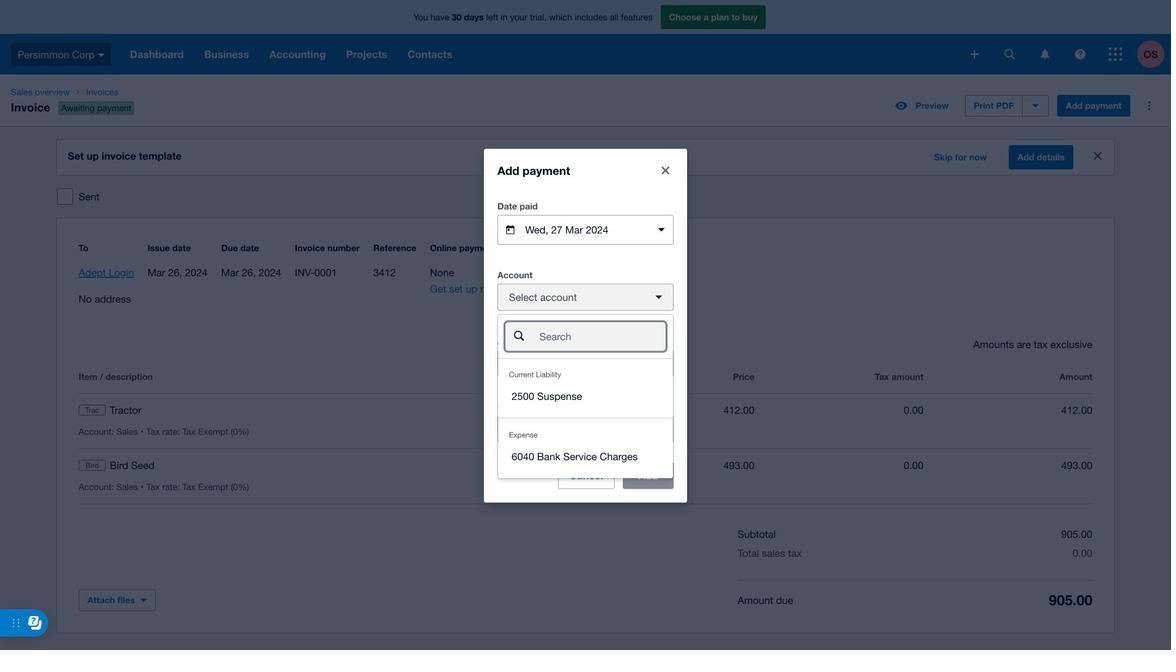 Task type: locate. For each thing, give the bounding box(es) containing it.
4 column header from the left
[[755, 369, 924, 385]]

0.00 text field
[[498, 351, 673, 376]]

table
[[79, 353, 1093, 504]]

row group
[[79, 393, 1093, 504]]

group
[[498, 315, 673, 478]]

row
[[79, 369, 1093, 393], [79, 394, 1093, 449], [79, 449, 1093, 504]]

list box
[[498, 358, 673, 418], [498, 418, 673, 478]]

cell
[[79, 402, 417, 418], [417, 402, 586, 418], [586, 402, 755, 418], [755, 402, 924, 418], [924, 402, 1093, 418], [79, 457, 417, 474], [417, 457, 586, 474], [586, 457, 755, 474], [755, 457, 924, 474], [924, 457, 1093, 474]]

column header
[[79, 369, 417, 385], [417, 369, 586, 385], [586, 369, 755, 385], [755, 369, 924, 385], [924, 369, 1093, 385]]

svg image
[[1109, 47, 1123, 61], [1005, 49, 1015, 59], [1041, 49, 1050, 59], [1076, 49, 1086, 59], [98, 53, 105, 57]]

None field
[[498, 314, 674, 479]]

Search text field
[[538, 324, 665, 350]]

dialog
[[484, 149, 688, 503]]

banner
[[0, 0, 1172, 75]]

1 column header from the left
[[79, 369, 417, 385]]

None text field
[[498, 417, 673, 442]]



Task type: describe. For each thing, give the bounding box(es) containing it.
svg image
[[971, 50, 979, 58]]

1 row from the top
[[79, 369, 1093, 393]]

3 column header from the left
[[586, 369, 755, 385]]

1 list box from the top
[[498, 358, 673, 418]]

2 column header from the left
[[417, 369, 586, 385]]

2 row from the top
[[79, 394, 1093, 449]]

3 row from the top
[[79, 449, 1093, 504]]

5 column header from the left
[[924, 369, 1093, 385]]

close image
[[1094, 152, 1103, 160]]

2 list box from the top
[[498, 418, 673, 478]]



Task type: vqa. For each thing, say whether or not it's contained in the screenshot.
2nd row from the top of the page
yes



